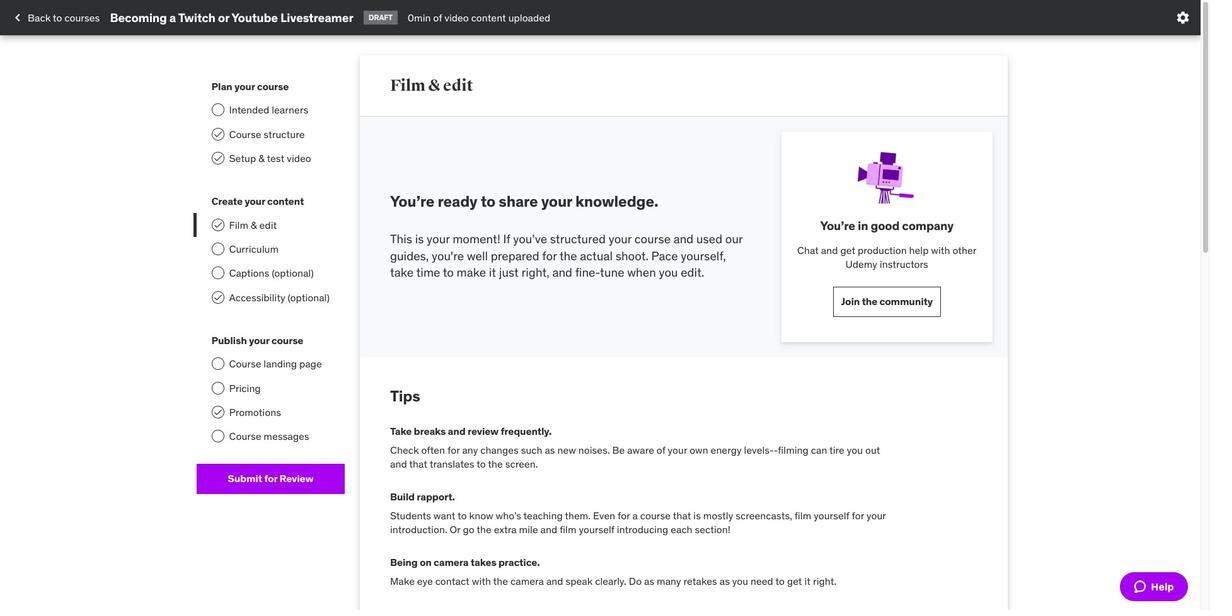 Task type: vqa. For each thing, say whether or not it's contained in the screenshot.
it certifications
no



Task type: locate. For each thing, give the bounding box(es) containing it.
as right 'do' on the right bottom
[[644, 575, 655, 587]]

2 vertical spatial &
[[251, 218, 257, 231]]

2 course from the top
[[229, 358, 261, 370]]

completed element inside promotions link
[[212, 406, 224, 419]]

0 horizontal spatial is
[[415, 232, 424, 247]]

to right back
[[53, 11, 62, 24]]

2 vertical spatial course
[[229, 430, 261, 443]]

being on camera takes practice. make eye contact with the camera and speak clearly. do as many retakes as you need to get it right.
[[390, 556, 837, 587]]

film & edit
[[390, 76, 473, 95], [229, 218, 277, 231]]

1 horizontal spatial that
[[673, 509, 691, 522]]

with inside chat and get production help with other udemy instructors
[[931, 244, 950, 256]]

and down teaching at the left of the page
[[541, 523, 557, 536]]

completed element left accessibility
[[212, 291, 224, 304]]

to inside this is your moment! if you've structured your course and used our guides, you're well prepared for the actual shoot. pace yourself, take time to make it just right, and fine-tune when you edit.
[[443, 265, 454, 280]]

1 horizontal spatial &
[[258, 152, 265, 165]]

setup
[[229, 152, 256, 165]]

to inside the build rapport. students want to know who's teaching them. even for a course that is mostly screencasts, film yourself for your introduction. or go the extra mile and film yourself introducing each section!
[[458, 509, 467, 522]]

review
[[280, 472, 314, 485]]

page
[[299, 358, 322, 370]]

completed image left accessibility
[[213, 292, 223, 302]]

2 horizontal spatial you
[[847, 444, 863, 456]]

with down takes
[[472, 575, 491, 587]]

completed image left setup
[[213, 153, 223, 163]]

completed element inside the course structure link
[[212, 128, 224, 140]]

incomplete image inside curriculum "link"
[[212, 243, 224, 255]]

completed image inside film & edit link
[[213, 220, 223, 230]]

1 vertical spatial it
[[805, 575, 811, 587]]

shoot.
[[616, 248, 649, 263]]

1 completed image from the top
[[213, 129, 223, 139]]

and inside the build rapport. students want to know who's teaching them. even for a course that is mostly screencasts, film yourself for your introduction. or go the extra mile and film yourself introducing each section!
[[541, 523, 557, 536]]

captions (optional) link
[[196, 261, 345, 285]]

you're for you're ready to share your knowledge.
[[390, 191, 435, 211]]

the down structured
[[560, 248, 577, 263]]

1 horizontal spatial is
[[694, 509, 701, 522]]

completed image down plan
[[213, 129, 223, 139]]

course landing page
[[229, 358, 322, 370]]

0 vertical spatial get
[[841, 244, 856, 256]]

take
[[390, 265, 414, 280]]

(optional) for captions (optional)
[[272, 267, 314, 279]]

that
[[409, 458, 427, 470], [673, 509, 691, 522]]

in
[[858, 218, 868, 233]]

2 incomplete image from the top
[[212, 243, 224, 255]]

1 horizontal spatial content
[[471, 11, 506, 24]]

5 completed element from the top
[[212, 406, 224, 419]]

film right 'screencasts,'
[[795, 509, 812, 522]]

incomplete image
[[212, 104, 224, 116], [212, 243, 224, 255], [212, 358, 224, 370], [212, 382, 224, 394]]

a left twitch
[[169, 10, 176, 25]]

1 horizontal spatial film
[[795, 509, 812, 522]]

get
[[841, 244, 856, 256], [787, 575, 802, 587]]

0 vertical spatial incomplete image
[[212, 267, 224, 279]]

1 vertical spatial get
[[787, 575, 802, 587]]

1 vertical spatial course
[[229, 358, 261, 370]]

the down know on the bottom of page
[[477, 523, 492, 536]]

0 vertical spatial of
[[433, 11, 442, 24]]

to right need
[[776, 575, 785, 587]]

1 horizontal spatial a
[[633, 509, 638, 522]]

you're in good company
[[821, 218, 954, 233]]

1 horizontal spatial video
[[445, 11, 469, 24]]

fine-
[[575, 265, 600, 280]]

for inside this is your moment! if you've structured your course and used our guides, you're well prepared for the actual shoot. pace yourself, take time to make it just right, and fine-tune when you edit.
[[542, 248, 557, 263]]

yourself
[[814, 509, 850, 522], [579, 523, 615, 536]]

0 vertical spatial a
[[169, 10, 176, 25]]

1 incomplete image from the top
[[212, 104, 224, 116]]

incomplete image for captions
[[212, 267, 224, 279]]

this is your moment! if you've structured your course and used our guides, you're well prepared for the actual shoot. pace yourself, take time to make it just right, and fine-tune when you edit.
[[390, 232, 743, 280]]

course landing page link
[[196, 352, 345, 376]]

0 vertical spatial yourself
[[814, 509, 850, 522]]

1 horizontal spatial yourself
[[814, 509, 850, 522]]

completed element for accessibility
[[212, 291, 224, 304]]

0 vertical spatial is
[[415, 232, 424, 247]]

1 vertical spatial &
[[258, 152, 265, 165]]

video right test
[[287, 152, 311, 165]]

0 vertical spatial with
[[931, 244, 950, 256]]

share
[[499, 191, 538, 211]]

0 horizontal spatial video
[[287, 152, 311, 165]]

camera down the practice.
[[511, 575, 544, 587]]

3 incomplete image from the top
[[212, 358, 224, 370]]

0 horizontal spatial &
[[251, 218, 257, 231]]

review
[[468, 425, 499, 438]]

completed image for accessibility (optional)
[[213, 292, 223, 302]]

0 vertical spatial that
[[409, 458, 427, 470]]

0 horizontal spatial as
[[545, 444, 555, 456]]

3 completed element from the top
[[212, 218, 224, 231]]

incomplete image down plan
[[212, 104, 224, 116]]

1 horizontal spatial of
[[657, 444, 666, 456]]

a
[[169, 10, 176, 25], [633, 509, 638, 522]]

get up the udemy
[[841, 244, 856, 256]]

1 completed element from the top
[[212, 128, 224, 140]]

0 vertical spatial film
[[390, 76, 426, 95]]

for
[[542, 248, 557, 263], [448, 444, 460, 456], [264, 472, 277, 485], [618, 509, 630, 522], [852, 509, 864, 522]]

1 vertical spatial yourself
[[579, 523, 615, 536]]

mile
[[519, 523, 538, 536]]

is up the section!
[[694, 509, 701, 522]]

4 completed element from the top
[[212, 291, 224, 304]]

it inside this is your moment! if you've structured your course and used our guides, you're well prepared for the actual shoot. pace yourself, take time to make it just right, and fine-tune when you edit.
[[489, 265, 496, 280]]

2 incomplete image from the top
[[212, 430, 224, 443]]

0 horizontal spatial you're
[[390, 191, 435, 211]]

join the community
[[841, 295, 933, 308]]

0 vertical spatial &
[[428, 76, 440, 95]]

and inside chat and get production help with other udemy instructors
[[821, 244, 838, 256]]

extra
[[494, 523, 517, 536]]

0 horizontal spatial film
[[560, 523, 577, 536]]

course up introducing
[[640, 509, 671, 522]]

submit
[[228, 472, 262, 485]]

the down changes
[[488, 458, 503, 470]]

and inside "being on camera takes practice. make eye contact with the camera and speak clearly. do as many retakes as you need to get it right."
[[547, 575, 563, 587]]

the
[[560, 248, 577, 263], [862, 295, 878, 308], [488, 458, 503, 470], [477, 523, 492, 536], [493, 575, 508, 587]]

0 vertical spatial content
[[471, 11, 506, 24]]

completed element inside film & edit link
[[212, 218, 224, 231]]

retakes
[[684, 575, 717, 587]]

of right aware
[[657, 444, 666, 456]]

0 horizontal spatial with
[[472, 575, 491, 587]]

go
[[463, 523, 475, 536]]

1 horizontal spatial you
[[732, 575, 748, 587]]

film down them.
[[560, 523, 577, 536]]

0 vertical spatial it
[[489, 265, 496, 280]]

completed element inside the setup & test video link
[[212, 152, 224, 165]]

4 incomplete image from the top
[[212, 382, 224, 394]]

is
[[415, 232, 424, 247], [694, 509, 701, 522]]

(optional) up "accessibility (optional)"
[[272, 267, 314, 279]]

2 horizontal spatial &
[[428, 76, 440, 95]]

translates
[[430, 458, 474, 470]]

4 completed image from the top
[[213, 292, 223, 302]]

0 horizontal spatial you
[[659, 265, 678, 280]]

0 vertical spatial (optional)
[[272, 267, 314, 279]]

1 vertical spatial incomplete image
[[212, 430, 224, 443]]

back to courses link
[[10, 7, 100, 28]]

a up introducing
[[633, 509, 638, 522]]

it left just
[[489, 265, 496, 280]]

completed element
[[212, 128, 224, 140], [212, 152, 224, 165], [212, 218, 224, 231], [212, 291, 224, 304], [212, 406, 224, 419]]

being
[[390, 556, 418, 569]]

becoming a twitch or youtube livestreamer
[[110, 10, 353, 25]]

edit.
[[681, 265, 705, 280]]

as left 'new' on the left of the page
[[545, 444, 555, 456]]

to inside back to courses link
[[53, 11, 62, 24]]

1 vertical spatial film
[[229, 218, 248, 231]]

you left need
[[732, 575, 748, 587]]

camera up contact
[[434, 556, 469, 569]]

0 horizontal spatial a
[[169, 10, 176, 25]]

1 vertical spatial (optional)
[[288, 291, 330, 304]]

completed element down the create
[[212, 218, 224, 231]]

you're left in
[[821, 218, 855, 233]]

build rapport. students want to know who's teaching them. even for a course that is mostly screencasts, film yourself for your introduction. or go the extra mile and film yourself introducing each section!
[[390, 491, 886, 536]]

2 completed image from the top
[[213, 153, 223, 163]]

content left uploaded at the top left of page
[[471, 11, 506, 24]]

1 horizontal spatial you're
[[821, 218, 855, 233]]

&
[[428, 76, 440, 95], [258, 152, 265, 165], [251, 218, 257, 231]]

to down you're
[[443, 265, 454, 280]]

incomplete image
[[212, 267, 224, 279], [212, 430, 224, 443]]

0 vertical spatial you're
[[390, 191, 435, 211]]

(optional)
[[272, 267, 314, 279], [288, 291, 330, 304]]

incomplete image for pricing
[[212, 382, 224, 394]]

0 horizontal spatial camera
[[434, 556, 469, 569]]

incomplete image inside captions (optional) link
[[212, 267, 224, 279]]

you're
[[432, 248, 464, 263]]

incomplete image inside course messages link
[[212, 430, 224, 443]]

and left speak
[[547, 575, 563, 587]]

completed element down plan
[[212, 128, 224, 140]]

well
[[467, 248, 488, 263]]

build
[[390, 491, 415, 503]]

you're up this
[[390, 191, 435, 211]]

film
[[795, 509, 812, 522], [560, 523, 577, 536]]

completed image for setup & test video
[[213, 153, 223, 163]]

completed element left setup
[[212, 152, 224, 165]]

0 vertical spatial you
[[659, 265, 678, 280]]

breaks
[[414, 425, 446, 438]]

intended learners
[[229, 104, 308, 116]]

know
[[469, 509, 493, 522]]

1 vertical spatial you're
[[821, 218, 855, 233]]

incomplete image inside pricing link
[[212, 382, 224, 394]]

create
[[212, 195, 243, 208]]

clearly.
[[595, 575, 627, 587]]

0 vertical spatial film & edit
[[390, 76, 473, 95]]

1 vertical spatial camera
[[511, 575, 544, 587]]

course up setup
[[229, 128, 261, 140]]

incomplete image inside 'intended learners' link
[[212, 104, 224, 116]]

when
[[627, 265, 656, 280]]

changes
[[481, 444, 519, 456]]

prepared
[[491, 248, 539, 263]]

0 horizontal spatial content
[[267, 195, 304, 208]]

completed image inside accessibility (optional) link
[[213, 292, 223, 302]]

completed image
[[213, 129, 223, 139], [213, 153, 223, 163], [213, 220, 223, 230], [213, 292, 223, 302]]

3 completed image from the top
[[213, 220, 223, 230]]

it left right.
[[805, 575, 811, 587]]

1 incomplete image from the top
[[212, 267, 224, 279]]

2 completed element from the top
[[212, 152, 224, 165]]

as right retakes
[[720, 575, 730, 587]]

your
[[234, 80, 255, 93], [541, 191, 572, 211], [245, 195, 265, 208], [427, 232, 450, 247], [609, 232, 632, 247], [249, 334, 269, 347], [668, 444, 687, 456], [867, 509, 886, 522]]

1 horizontal spatial get
[[841, 244, 856, 256]]

incomplete image inside course landing page "link"
[[212, 358, 224, 370]]

course down 'promotions'
[[229, 430, 261, 443]]

course inside "link"
[[229, 358, 261, 370]]

completed element inside accessibility (optional) link
[[212, 291, 224, 304]]

1 vertical spatial film
[[560, 523, 577, 536]]

completed element left 'promotions'
[[212, 406, 224, 419]]

1 vertical spatial film & edit
[[229, 218, 277, 231]]

completed image inside the setup & test video link
[[213, 153, 223, 163]]

1 vertical spatial that
[[673, 509, 691, 522]]

with inside "being on camera takes practice. make eye contact with the camera and speak clearly. do as many retakes as you need to get it right."
[[472, 575, 491, 587]]

mostly
[[703, 509, 733, 522]]

0 horizontal spatial that
[[409, 458, 427, 470]]

incomplete image down completed icon
[[212, 430, 224, 443]]

your inside take breaks and review frequently. check often for any changes such as new noises. be aware of your own energy levels--filming can tire you out and that translates to the screen.
[[668, 444, 687, 456]]

course messages link
[[196, 425, 345, 449]]

1 course from the top
[[229, 128, 261, 140]]

0 horizontal spatial of
[[433, 11, 442, 24]]

back
[[28, 11, 51, 24]]

chat and get production help with other udemy instructors
[[797, 244, 977, 271]]

is inside the build rapport. students want to know who's teaching them. even for a course that is mostly screencasts, film yourself for your introduction. or go the extra mile and film yourself introducing each section!
[[694, 509, 701, 522]]

course up pace
[[635, 232, 671, 247]]

intended learners link
[[196, 98, 345, 122]]

completed image for course structure
[[213, 129, 223, 139]]

chat
[[797, 244, 819, 256]]

0 horizontal spatial film & edit
[[229, 218, 277, 231]]

1 vertical spatial you
[[847, 444, 863, 456]]

you inside this is your moment! if you've structured your course and used our guides, you're well prepared for the actual shoot. pace yourself, take time to make it just right, and fine-tune when you edit.
[[659, 265, 678, 280]]

film inside film & edit link
[[229, 218, 248, 231]]

the inside the build rapport. students want to know who's teaching them. even for a course that is mostly screencasts, film yourself for your introduction. or go the extra mile and film yourself introducing each section!
[[477, 523, 492, 536]]

you
[[659, 265, 678, 280], [847, 444, 863, 456], [732, 575, 748, 587]]

1 vertical spatial a
[[633, 509, 638, 522]]

you down pace
[[659, 265, 678, 280]]

0 vertical spatial edit
[[443, 76, 473, 95]]

incomplete image left curriculum
[[212, 243, 224, 255]]

each
[[671, 523, 693, 536]]

out
[[866, 444, 880, 456]]

to up go
[[458, 509, 467, 522]]

the down takes
[[493, 575, 508, 587]]

1 horizontal spatial camera
[[511, 575, 544, 587]]

0 horizontal spatial get
[[787, 575, 802, 587]]

1 vertical spatial with
[[472, 575, 491, 587]]

2 vertical spatial you
[[732, 575, 748, 587]]

3 course from the top
[[229, 430, 261, 443]]

completed image inside the course structure link
[[213, 129, 223, 139]]

is right this
[[415, 232, 424, 247]]

course
[[257, 80, 289, 93], [635, 232, 671, 247], [272, 334, 303, 347], [640, 509, 671, 522]]

with right help
[[931, 244, 950, 256]]

yourself,
[[681, 248, 726, 263]]

1 vertical spatial is
[[694, 509, 701, 522]]

0 vertical spatial course
[[229, 128, 261, 140]]

1 vertical spatial edit
[[259, 218, 277, 231]]

get left right.
[[787, 575, 802, 587]]

for inside button
[[264, 472, 277, 485]]

of right 0min on the left of page
[[433, 11, 442, 24]]

that up each
[[673, 509, 691, 522]]

1 horizontal spatial edit
[[443, 76, 473, 95]]

you're
[[390, 191, 435, 211], [821, 218, 855, 233]]

video right 0min on the left of page
[[445, 11, 469, 24]]

(optional) down captions (optional)
[[288, 291, 330, 304]]

incomplete image up completed icon
[[212, 382, 224, 394]]

production
[[858, 244, 907, 256]]

medium image
[[10, 10, 25, 25]]

becoming
[[110, 10, 167, 25]]

0 horizontal spatial film
[[229, 218, 248, 231]]

incomplete image for intended learners
[[212, 104, 224, 116]]

submit for review button
[[196, 464, 345, 494]]

levels-
[[744, 444, 774, 456]]

to down any
[[477, 458, 486, 470]]

content
[[471, 11, 506, 24], [267, 195, 304, 208]]

new
[[558, 444, 576, 456]]

if
[[503, 232, 510, 247]]

students
[[390, 509, 431, 522]]

you left out
[[847, 444, 863, 456]]

0 horizontal spatial it
[[489, 265, 496, 280]]

incomplete image left captions at the left of page
[[212, 267, 224, 279]]

incomplete image down 'publish'
[[212, 358, 224, 370]]

and right chat
[[821, 244, 838, 256]]

that down check
[[409, 458, 427, 470]]

0 horizontal spatial edit
[[259, 218, 277, 231]]

1 horizontal spatial it
[[805, 575, 811, 587]]

it
[[489, 265, 496, 280], [805, 575, 811, 587]]

0 vertical spatial film
[[795, 509, 812, 522]]

1 vertical spatial of
[[657, 444, 666, 456]]

course up pricing
[[229, 358, 261, 370]]

completed image down the create
[[213, 220, 223, 230]]

content up film & edit link
[[267, 195, 304, 208]]

1 horizontal spatial with
[[931, 244, 950, 256]]

to left share
[[481, 191, 496, 211]]



Task type: describe. For each thing, give the bounding box(es) containing it.
accessibility
[[229, 291, 285, 304]]

teaching
[[524, 509, 563, 522]]

on
[[420, 556, 432, 569]]

it inside "being on camera takes practice. make eye contact with the camera and speak clearly. do as many retakes as you need to get it right."
[[805, 575, 811, 587]]

join
[[841, 295, 860, 308]]

livestreamer
[[281, 10, 353, 25]]

completed image for film & edit
[[213, 220, 223, 230]]

intended
[[229, 104, 269, 116]]

to inside take breaks and review frequently. check often for any changes such as new noises. be aware of your own energy levels--filming can tire you out and that translates to the screen.
[[477, 458, 486, 470]]

course up landing
[[272, 334, 303, 347]]

course structure link
[[196, 122, 345, 146]]

frequently.
[[501, 425, 552, 438]]

you inside take breaks and review frequently. check often for any changes such as new noises. be aware of your own energy levels--filming can tire you out and that translates to the screen.
[[847, 444, 863, 456]]

landing
[[264, 358, 297, 370]]

test
[[267, 152, 284, 165]]

course inside the build rapport. students want to know who's teaching them. even for a course that is mostly screencasts, film yourself for your introduction. or go the extra mile and film yourself introducing each section!
[[640, 509, 671, 522]]

twitch
[[178, 10, 215, 25]]

0 horizontal spatial yourself
[[579, 523, 615, 536]]

curriculum
[[229, 243, 279, 255]]

right,
[[522, 265, 550, 280]]

get inside "being on camera takes practice. make eye contact with the camera and speak clearly. do as many retakes as you need to get it right."
[[787, 575, 802, 587]]

create your content
[[212, 195, 304, 208]]

them.
[[565, 509, 591, 522]]

incomplete image for course landing page
[[212, 358, 224, 370]]

rapport.
[[417, 491, 455, 503]]

curriculum link
[[196, 237, 345, 261]]

get inside chat and get production help with other udemy instructors
[[841, 244, 856, 256]]

actual
[[580, 248, 613, 263]]

good
[[871, 218, 900, 233]]

1 horizontal spatial film & edit
[[390, 76, 473, 95]]

the inside take breaks and review frequently. check often for any changes such as new noises. be aware of your own energy levels--filming can tire you out and that translates to the screen.
[[488, 458, 503, 470]]

energy
[[711, 444, 742, 456]]

the inside "being on camera takes practice. make eye contact with the camera and speak clearly. do as many retakes as you need to get it right."
[[493, 575, 508, 587]]

course for course landing page
[[229, 358, 261, 370]]

a inside the build rapport. students want to know who's teaching them. even for a course that is mostly screencasts, film yourself for your introduction. or go the extra mile and film yourself introducing each section!
[[633, 509, 638, 522]]

to inside "being on camera takes practice. make eye contact with the camera and speak clearly. do as many retakes as you need to get it right."
[[776, 575, 785, 587]]

course for course structure
[[229, 128, 261, 140]]

guides,
[[390, 248, 429, 263]]

& for the setup & test video link
[[258, 152, 265, 165]]

and up any
[[448, 425, 466, 438]]

that inside the build rapport. students want to know who's teaching them. even for a course that is mostly screencasts, film yourself for your introduction. or go the extra mile and film yourself introducing each section!
[[673, 509, 691, 522]]

make
[[457, 265, 486, 280]]

make
[[390, 575, 415, 587]]

as inside take breaks and review frequently. check often for any changes such as new noises. be aware of your own energy levels--filming can tire you out and that translates to the screen.
[[545, 444, 555, 456]]

that inside take breaks and review frequently. check often for any changes such as new noises. be aware of your own energy levels--filming can tire you out and that translates to the screen.
[[409, 458, 427, 470]]

used
[[697, 232, 723, 247]]

noises.
[[579, 444, 610, 456]]

filming
[[778, 444, 809, 456]]

and up pace
[[674, 232, 694, 247]]

film & edit link
[[196, 213, 345, 237]]

takes
[[471, 556, 497, 569]]

accessibility (optional) link
[[196, 285, 345, 310]]

knowledge.
[[576, 191, 659, 211]]

pricing
[[229, 382, 261, 394]]

who's
[[496, 509, 521, 522]]

course messages
[[229, 430, 309, 443]]

& for film & edit link
[[251, 218, 257, 231]]

1 horizontal spatial film
[[390, 76, 426, 95]]

you're for you're in good company
[[821, 218, 855, 233]]

uploaded
[[509, 11, 551, 24]]

such
[[521, 444, 543, 456]]

1 horizontal spatial as
[[644, 575, 655, 587]]

do
[[629, 575, 642, 587]]

time
[[416, 265, 440, 280]]

accessibility (optional)
[[229, 291, 330, 304]]

course settings image
[[1176, 10, 1191, 25]]

any
[[462, 444, 478, 456]]

your inside the build rapport. students want to know who's teaching them. even for a course that is mostly screencasts, film yourself for your introduction. or go the extra mile and film yourself introducing each section!
[[867, 509, 886, 522]]

community
[[880, 295, 933, 308]]

practice.
[[499, 556, 540, 569]]

and down check
[[390, 458, 407, 470]]

introducing
[[617, 523, 668, 536]]

courses
[[64, 11, 100, 24]]

be
[[613, 444, 625, 456]]

of inside take breaks and review frequently. check often for any changes such as new noises. be aware of your own energy levels--filming can tire you out and that translates to the screen.
[[657, 444, 666, 456]]

tune
[[600, 265, 624, 280]]

captions (optional)
[[229, 267, 314, 279]]

you inside "being on camera takes practice. make eye contact with the camera and speak clearly. do as many retakes as you need to get it right."
[[732, 575, 748, 587]]

incomplete image for curriculum
[[212, 243, 224, 255]]

you've
[[513, 232, 547, 247]]

section!
[[695, 523, 731, 536]]

introduction.
[[390, 523, 447, 536]]

1 vertical spatial video
[[287, 152, 311, 165]]

and left the fine-
[[553, 265, 572, 280]]

the right join
[[862, 295, 878, 308]]

even
[[593, 509, 615, 522]]

course structure
[[229, 128, 305, 140]]

incomplete image for course
[[212, 430, 224, 443]]

completed image
[[213, 407, 223, 417]]

0 vertical spatial camera
[[434, 556, 469, 569]]

structured
[[550, 232, 606, 247]]

course for course messages
[[229, 430, 261, 443]]

completed element for course
[[212, 128, 224, 140]]

0 vertical spatial video
[[445, 11, 469, 24]]

contact
[[435, 575, 470, 587]]

publish your course
[[212, 334, 303, 347]]

take
[[390, 425, 412, 438]]

course up 'intended learners' link
[[257, 80, 289, 93]]

1 vertical spatial content
[[267, 195, 304, 208]]

help
[[909, 244, 929, 256]]

this
[[390, 232, 412, 247]]

instructors
[[880, 258, 929, 271]]

course inside this is your moment! if you've structured your course and used our guides, you're well prepared for the actual shoot. pace yourself, take time to make it just right, and fine-tune when you edit.
[[635, 232, 671, 247]]

you're ready to share your knowledge.
[[390, 191, 659, 211]]

want
[[434, 509, 456, 522]]

just
[[499, 265, 519, 280]]

company
[[902, 218, 954, 233]]

is inside this is your moment! if you've structured your course and used our guides, you're well prepared for the actual shoot. pace yourself, take time to make it just right, and fine-tune when you edit.
[[415, 232, 424, 247]]

publish
[[212, 334, 247, 347]]

completed element for film
[[212, 218, 224, 231]]

2 horizontal spatial as
[[720, 575, 730, 587]]

plan your course
[[212, 80, 289, 93]]

or
[[450, 523, 461, 536]]

take breaks and review frequently. check often for any changes such as new noises. be aware of your own energy levels--filming can tire you out and that translates to the screen.
[[390, 425, 880, 470]]

messages
[[264, 430, 309, 443]]

often
[[421, 444, 445, 456]]

for inside take breaks and review frequently. check often for any changes such as new noises. be aware of your own energy levels--filming can tire you out and that translates to the screen.
[[448, 444, 460, 456]]

0min of video content uploaded
[[408, 11, 551, 24]]

need
[[751, 575, 773, 587]]

other
[[953, 244, 977, 256]]

plan
[[212, 80, 232, 93]]

completed element for setup
[[212, 152, 224, 165]]

structure
[[264, 128, 305, 140]]

right.
[[813, 575, 837, 587]]

-
[[774, 444, 778, 456]]

ready
[[438, 191, 478, 211]]

pace
[[652, 248, 678, 263]]

tire
[[830, 444, 845, 456]]

(optional) for accessibility (optional)
[[288, 291, 330, 304]]

or
[[218, 10, 229, 25]]

edit inside film & edit link
[[259, 218, 277, 231]]

many
[[657, 575, 681, 587]]

the inside this is your moment! if you've structured your course and used our guides, you're well prepared for the actual shoot. pace yourself, take time to make it just right, and fine-tune when you edit.
[[560, 248, 577, 263]]



